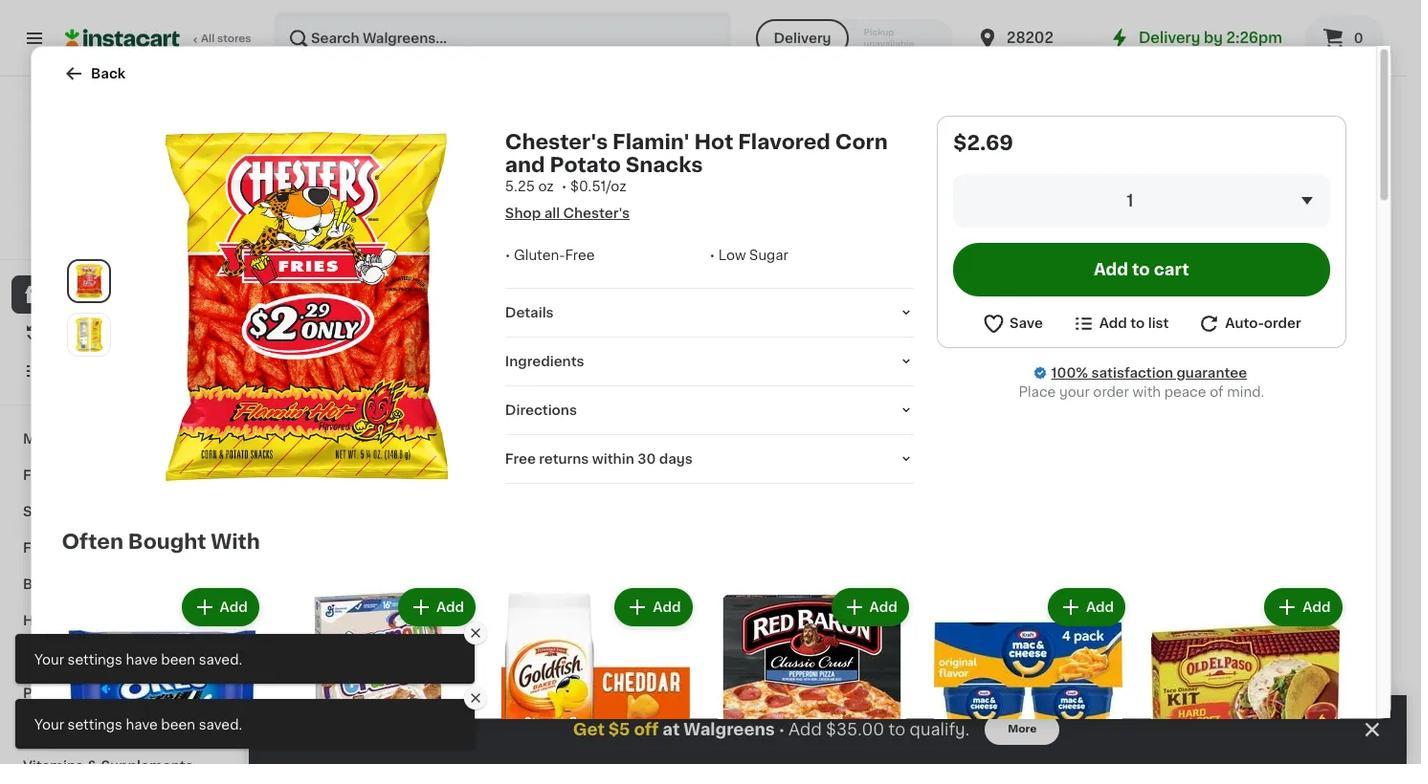 Task type: vqa. For each thing, say whether or not it's contained in the screenshot.
VIEW ALL (40+) popup button associated with 2
no



Task type: describe. For each thing, give the bounding box(es) containing it.
at
[[663, 723, 680, 738]]

• left gluten-
[[505, 248, 510, 261]]

oz inside smartfood white cheddar cheese popcorn 6.75 oz
[[1233, 622, 1249, 636]]

white
[[1276, 565, 1315, 578]]

spo
[[1311, 248, 1332, 259]]

add inside button
[[1093, 261, 1128, 277]]

cart
[[1154, 261, 1189, 277]]

1 vertical spatial guarantee
[[1176, 366, 1247, 379]]

list
[[1148, 316, 1169, 330]]

2 close toast image from the top
[[468, 691, 483, 706]]

2 your from the top
[[34, 719, 64, 732]]

sea
[[836, 584, 861, 598]]

buy
[[54, 326, 81, 340]]

to inside get $5 off at walgreens • add $35.00 to qualify.
[[889, 723, 906, 738]]

shop for shop
[[54, 288, 89, 302]]

product group containing kind caramel almond & sea salt
[[836, 353, 1003, 637]]

again
[[97, 326, 135, 340]]

household
[[23, 615, 98, 628]]

chips, dips & pretzels chester's flamin' hot flavored corn and potato snacks hero image
[[130, 130, 482, 482]]

• inside get $5 off at walgreens • add $35.00 to qualify.
[[779, 722, 785, 738]]

buy it again link
[[11, 314, 233, 352]]

potato for chester's flamin' hot flavored corn and potato snacks 5.25 oz • $0.51/oz
[[549, 154, 621, 174]]

1 field
[[953, 173, 1330, 227]]

for
[[511, 699, 541, 719]]

all stores link
[[65, 11, 253, 65]]

care
[[87, 687, 120, 701]]

view for view all (50+)
[[1148, 297, 1181, 310]]

5
[[470, 622, 479, 636]]

flavored for chester's flamin' hot flavored corn and potato snacks 5.25 oz • $0.51/oz
[[738, 131, 830, 151]]

low
[[718, 248, 746, 261]]

add to list
[[1099, 316, 1169, 330]]

(50+)
[[1203, 297, 1241, 310]]

enlarge chips, dips & pretzels chester's flamin' hot flavored corn and potato snacks hero (opens in a new tab) image
[[71, 264, 105, 298]]

enlarge chips, dips & pretzels chester's flamin' hot flavored corn and potato snacks angle_back (opens in a new tab) image
[[71, 317, 105, 352]]

kind caramel almond & sea salt 6 x 1.4 oz
[[836, 565, 1000, 617]]

chester's for chester's flamin' hot flavored corn and potato snacks 5.25 oz
[[653, 565, 717, 578]]

fruit
[[1078, 565, 1109, 578]]

peace
[[1164, 385, 1206, 398]]

guarantee inside button
[[147, 232, 203, 242]]

add to cart
[[1093, 261, 1189, 277]]

all stores
[[201, 34, 251, 44]]

back
[[90, 66, 125, 79]]

first
[[23, 469, 54, 482]]

all for shop
[[544, 206, 560, 219]]

shop for shop all chester's
[[505, 206, 541, 219]]

x
[[848, 603, 856, 617]]

first aid & safety
[[23, 469, 143, 482]]

aid
[[57, 469, 80, 482]]

share
[[470, 584, 509, 598]]

1.4
[[859, 603, 878, 617]]

sponsored badge image
[[836, 621, 894, 632]]

personal care
[[23, 687, 120, 701]]

flavored inside the gushers fruit flavored snacks, strawberry splash and tropical
[[1112, 565, 1170, 578]]

get
[[573, 723, 605, 738]]

1 close toast image from the top
[[468, 626, 483, 641]]

home health link
[[11, 712, 233, 749]]

view for view all
[[1260, 711, 1301, 726]]

delivery by 2:26pm
[[1139, 31, 1283, 45]]

2 been from the top
[[161, 719, 195, 732]]

chester's for chester's flamin' hot flavored corn and potato snacks 5.25 oz • $0.51/oz
[[505, 131, 607, 151]]

nsored
[[1332, 248, 1369, 259]]

add to list button
[[1071, 311, 1169, 335]]

delivery for delivery
[[774, 32, 831, 45]]

10.5
[[287, 642, 315, 655]]

pantry
[[76, 542, 121, 555]]

& up often
[[76, 505, 87, 519]]

& right aid
[[83, 469, 94, 482]]

mini
[[287, 603, 315, 617]]

place
[[1018, 385, 1056, 398]]

hostess
[[287, 565, 343, 578]]

100% inside button
[[49, 232, 78, 242]]

1 vertical spatial item carousel region
[[783, 755, 1266, 765]]

item carousel region containing snacks
[[287, 285, 1369, 665]]

flavored for chester's flamin' hot flavored corn and potato snacks 5.25 oz
[[653, 584, 710, 598]]

medicine
[[23, 433, 87, 446]]

directions button
[[505, 400, 914, 419]]

ahoy
[[613, 699, 668, 719]]

food & pantry link
[[11, 530, 233, 567]]

delivery button
[[757, 19, 849, 57]]

5 oz
[[470, 622, 498, 636]]

1 have from the top
[[126, 654, 158, 667]]

chips
[[546, 699, 608, 719]]

candy
[[91, 505, 136, 519]]

first aid & safety link
[[11, 458, 233, 494]]

household link
[[11, 603, 233, 639]]

corn for chester's flamin' hot flavored corn and potato snacks 5.25 oz • $0.51/oz
[[835, 131, 887, 151]]

view all (50+)
[[1148, 297, 1241, 310]]

personal care link
[[11, 676, 233, 712]]

$5
[[609, 723, 630, 738]]

health
[[68, 724, 114, 737]]

auto-order button
[[1197, 311, 1301, 335]]

gushers
[[1018, 565, 1075, 578]]

gummi
[[529, 565, 578, 578]]

flamin' for chester's flamin' hot flavored corn and potato snacks 5.25 oz
[[721, 565, 769, 578]]

mind.
[[1227, 385, 1264, 398]]

• left low
[[709, 248, 715, 261]]

oz inside kind caramel almond & sea salt 6 x 1.4 oz
[[881, 603, 897, 617]]

more
[[1008, 725, 1037, 735]]

0
[[1354, 32, 1364, 45]]

shop link
[[11, 276, 233, 314]]

and for chester's flamin' hot flavored corn and potato snacks 5.25 oz • $0.51/oz
[[505, 154, 545, 174]]

• inside chester's flamin' hot flavored corn and potato snacks 5.25 oz • $0.51/oz
[[561, 179, 567, 192]]

snacks inside snacks & candy link
[[23, 505, 73, 519]]

drinks
[[23, 651, 68, 664]]

details button
[[505, 302, 914, 322]]

personal
[[23, 687, 83, 701]]

tis
[[354, 699, 385, 719]]

6.75
[[1201, 622, 1230, 636]]

salt
[[864, 584, 890, 598]]

home
[[23, 724, 65, 737]]

smartfood
[[1201, 565, 1273, 578]]

cheddar
[[1201, 584, 1260, 598]]

season
[[430, 699, 506, 719]]

to for list
[[1130, 316, 1145, 330]]

5.25 for chester's flamin' hot flavored corn and potato snacks 5.25 oz • $0.51/oz
[[505, 179, 534, 192]]

snacks inside chester's flamin' hot flavored corn and potato snacks 5.25 oz
[[701, 603, 749, 617]]



Task type: locate. For each thing, give the bounding box(es) containing it.
100% up your
[[1051, 366, 1088, 379]]

gushers fruit flavored snacks, strawberry splash and tropical
[[1018, 565, 1170, 617]]

satisfaction inside 100% satisfaction guarantee link
[[1091, 366, 1173, 379]]

the
[[390, 699, 425, 719]]

0 vertical spatial to
[[1132, 261, 1150, 277]]

1 vertical spatial view
[[1260, 711, 1301, 726]]

• low sugar
[[709, 248, 788, 261]]

2 horizontal spatial flavored
[[1112, 565, 1170, 578]]

1 vertical spatial order
[[1093, 385, 1129, 398]]

returns
[[539, 452, 589, 465]]

1 vertical spatial have
[[126, 719, 158, 732]]

1 vertical spatial 100%
[[1051, 366, 1088, 379]]

stores
[[217, 34, 251, 44]]

10.5 oz
[[287, 642, 334, 655]]

flavored
[[738, 131, 830, 151], [1112, 565, 1170, 578], [653, 584, 710, 598]]

0 horizontal spatial all
[[201, 34, 215, 44]]

1 horizontal spatial flamin'
[[721, 565, 769, 578]]

free left returns on the bottom
[[505, 452, 535, 465]]

0 button
[[1306, 15, 1384, 61]]

walgreens logo image
[[80, 100, 164, 184]]

0 horizontal spatial satisfaction
[[81, 232, 145, 242]]

1 horizontal spatial guarantee
[[1176, 366, 1247, 379]]

0 vertical spatial settings
[[68, 654, 122, 667]]

(1.99k)
[[1089, 622, 1137, 636]]

gluten-
[[514, 248, 565, 261]]

your settings have been saved. up personal care link at the left
[[34, 654, 242, 667]]

snacks
[[625, 154, 703, 174], [287, 293, 365, 313], [23, 505, 73, 519], [701, 603, 749, 617]]

satisfaction
[[81, 232, 145, 242], [1091, 366, 1173, 379]]

1 horizontal spatial delivery
[[1139, 31, 1201, 45]]

0 horizontal spatial chester's
[[505, 131, 607, 151]]

0 vertical spatial flavored
[[738, 131, 830, 151]]

1 vertical spatial flavored
[[1112, 565, 1170, 578]]

get $5 off at walgreens • add $35.00 to qualify.
[[573, 722, 970, 738]]

view
[[1148, 297, 1181, 310], [1260, 711, 1301, 726]]

snacks & candy link
[[11, 494, 233, 530]]

0 horizontal spatial sugar
[[396, 584, 435, 598]]

5.25 up ahoy
[[653, 622, 683, 636]]

product group
[[287, 353, 455, 658], [470, 353, 637, 639], [653, 353, 820, 639], [836, 353, 1003, 637], [1018, 353, 1186, 658], [61, 585, 263, 765], [278, 585, 479, 765], [495, 585, 696, 765], [711, 585, 913, 765], [928, 585, 1129, 765], [1144, 585, 1346, 765]]

place your order with peace of mind.
[[1018, 385, 1264, 398]]

popcorn
[[1201, 603, 1258, 617]]

flavored inside chester's flamin' hot flavored corn and potato snacks 5.25 oz
[[653, 584, 710, 598]]

order up the mind.
[[1264, 316, 1301, 330]]

chester's
[[563, 206, 629, 219]]

your settings have been saved. down personal care link at the left
[[34, 719, 242, 732]]

more button
[[985, 715, 1060, 746]]

0 vertical spatial your
[[34, 654, 64, 667]]

to left list
[[1130, 316, 1145, 330]]

0 horizontal spatial shop
[[54, 288, 89, 302]]

close toast image down share
[[468, 626, 483, 641]]

1 horizontal spatial corn
[[835, 131, 887, 151]]

(78)
[[358, 622, 385, 636]]

2 horizontal spatial and
[[1067, 603, 1092, 617]]

& right the almond
[[989, 565, 1000, 578]]

0 vertical spatial shop
[[505, 206, 541, 219]]

hostess powdered donettes bag sugar mini donuts
[[287, 565, 435, 617]]

of
[[1210, 385, 1223, 398]]

it
[[84, 326, 93, 340]]

0 vertical spatial 5.25
[[505, 179, 534, 192]]

0 vertical spatial hot
[[694, 131, 733, 151]]

oz inside chester's flamin' hot flavored corn and potato snacks 5.25 oz • $0.51/oz
[[538, 179, 554, 192]]

0 horizontal spatial 100%
[[49, 232, 78, 242]]

0 vertical spatial been
[[161, 654, 195, 667]]

potato inside chester's flamin' hot flavored corn and potato snacks 5.25 oz • $0.51/oz
[[549, 154, 621, 174]]

flavored inside chester's flamin' hot flavored corn and potato snacks 5.25 oz • $0.51/oz
[[738, 131, 830, 151]]

off
[[634, 723, 659, 738]]

1 vertical spatial shop
[[54, 288, 89, 302]]

0 horizontal spatial and
[[505, 154, 545, 174]]

chester's up $0.51/oz
[[505, 131, 607, 151]]

to left cart
[[1132, 261, 1150, 277]]

potato inside chester's flamin' hot flavored corn and potato snacks 5.25 oz
[[653, 603, 697, 617]]

donettes
[[287, 584, 363, 598]]

0 vertical spatial guarantee
[[147, 232, 203, 242]]

haribo gummi candy, share size
[[470, 565, 629, 598]]

and inside chester's flamin' hot flavored corn and potato snacks 5.25 oz
[[750, 584, 775, 598]]

have up personal care link at the left
[[126, 654, 158, 667]]

hot for chester's flamin' hot flavored corn and potato snacks 5.25 oz • $0.51/oz
[[694, 131, 733, 151]]

order inside auto-order button
[[1264, 316, 1301, 330]]

ingredients button
[[505, 351, 914, 370]]

service type group
[[757, 19, 953, 57]]

0 horizontal spatial view
[[1148, 297, 1181, 310]]

1 horizontal spatial and
[[750, 584, 775, 598]]

shop all chester's
[[505, 206, 629, 219]]

28202 button
[[976, 11, 1091, 65]]

100% satisfaction guarantee inside button
[[49, 232, 203, 242]]

0 horizontal spatial order
[[1093, 385, 1129, 398]]

satisfaction up enlarge chips, dips & pretzels chester's flamin' hot flavored corn and potato snacks hero (opens in a new tab) image
[[81, 232, 145, 242]]

1 vertical spatial and
[[750, 584, 775, 598]]

add inside get $5 off at walgreens • add $35.00 to qualify.
[[789, 723, 822, 738]]

0 vertical spatial chester's
[[505, 131, 607, 151]]

sugar inside the hostess powdered donettes bag sugar mini donuts
[[396, 584, 435, 598]]

settings down care
[[68, 719, 122, 732]]

item carousel region
[[287, 285, 1369, 665], [783, 755, 1266, 765]]

• up shop all chester's
[[561, 179, 567, 192]]

flamin'
[[612, 131, 689, 151], [721, 565, 769, 578]]

100% satisfaction guarantee up with
[[1051, 366, 1247, 379]]

chester's inside chester's flamin' hot flavored corn and potato snacks 5.25 oz • $0.51/oz
[[505, 131, 607, 151]]

0 vertical spatial and
[[505, 154, 545, 174]]

beauty link
[[11, 567, 233, 603]]

1 horizontal spatial order
[[1264, 316, 1301, 330]]

28202
[[1007, 31, 1054, 45]]

★★★★★
[[470, 603, 537, 617], [470, 603, 537, 617], [287, 622, 354, 636], [287, 622, 354, 636], [1018, 622, 1085, 636], [1018, 622, 1085, 636]]

5.25 inside chester's flamin' hot flavored corn and potato snacks 5.25 oz • $0.51/oz
[[505, 179, 534, 192]]

0 horizontal spatial potato
[[549, 154, 621, 174]]

tropical
[[1096, 603, 1149, 617]]

0 vertical spatial potato
[[549, 154, 621, 174]]

free down shop all chester's
[[565, 248, 594, 261]]

save
[[1009, 316, 1043, 330]]

walgreens
[[684, 723, 775, 738]]

0 vertical spatial saved.
[[199, 654, 242, 667]]

1 horizontal spatial free
[[565, 248, 594, 261]]

0 vertical spatial 100%
[[49, 232, 78, 242]]

0 vertical spatial corn
[[835, 131, 887, 151]]

1 vertical spatial chester's
[[653, 565, 717, 578]]

0 vertical spatial free
[[565, 248, 594, 261]]

potato for chester's flamin' hot flavored corn and potato snacks 5.25 oz
[[653, 603, 697, 617]]

and inside the gushers fruit flavored snacks, strawberry splash and tropical
[[1067, 603, 1092, 617]]

strawberry
[[1074, 584, 1148, 598]]

been down personal care link at the left
[[161, 719, 195, 732]]

within
[[592, 452, 634, 465]]

1 vertical spatial been
[[161, 719, 195, 732]]

corn
[[835, 131, 887, 151], [714, 584, 747, 598]]

and up shop all chester's
[[505, 154, 545, 174]]

delivery
[[1139, 31, 1201, 45], [774, 32, 831, 45]]

your down "personal"
[[34, 719, 64, 732]]

100% satisfaction guarantee up enlarge chips, dips & pretzels chester's flamin' hot flavored corn and potato snacks hero (opens in a new tab) image
[[49, 232, 203, 242]]

100% satisfaction guarantee button
[[30, 226, 214, 245]]

• right 'walgreens'
[[779, 722, 785, 738]]

details
[[505, 305, 553, 319]]

delivery by 2:26pm link
[[1108, 27, 1283, 50]]

5.25 up shop all chester's
[[505, 179, 534, 192]]

main content
[[249, 77, 1407, 765]]

2 settings from the top
[[68, 719, 122, 732]]

1 horizontal spatial flavored
[[738, 131, 830, 151]]

have down personal care link at the left
[[126, 719, 158, 732]]

100% up enlarge chips, dips & pretzels chester's flamin' hot flavored corn and potato snacks hero (opens in a new tab) image
[[49, 232, 78, 242]]

1 vertical spatial close toast image
[[468, 691, 483, 706]]

1 settings from the top
[[68, 654, 122, 667]]

close toast image
[[468, 626, 483, 641], [468, 691, 483, 706]]

view all
[[1260, 711, 1326, 726]]

oz inside chester's flamin' hot flavored corn and potato snacks 5.25 oz
[[686, 622, 702, 636]]

1 vertical spatial corn
[[714, 584, 747, 598]]

0 vertical spatial close toast image
[[468, 626, 483, 641]]

view inside popup button
[[1148, 297, 1181, 310]]

1 vertical spatial satisfaction
[[1091, 366, 1173, 379]]

0 vertical spatial have
[[126, 654, 158, 667]]

guarantee up of
[[1176, 366, 1247, 379]]

1 vertical spatial your settings have been saved.
[[34, 719, 242, 732]]

snacks inside chester's flamin' hot flavored corn and potato snacks 5.25 oz • $0.51/oz
[[625, 154, 703, 174]]

kind
[[836, 565, 871, 578]]

& right food
[[61, 542, 73, 555]]

1 horizontal spatial satisfaction
[[1091, 366, 1173, 379]]

0 horizontal spatial free
[[505, 452, 535, 465]]

auto-order
[[1225, 316, 1301, 330]]

potato
[[549, 154, 621, 174], [653, 603, 697, 617]]

settings up care
[[68, 654, 122, 667]]

1 vertical spatial all
[[1184, 297, 1200, 310]]

0 horizontal spatial 5.25
[[505, 179, 534, 192]]

and inside chester's flamin' hot flavored corn and potato snacks 5.25 oz • $0.51/oz
[[505, 154, 545, 174]]

0 horizontal spatial guarantee
[[147, 232, 203, 242]]

have
[[126, 654, 158, 667], [126, 719, 158, 732]]

back button
[[61, 61, 125, 84]]

1 vertical spatial settings
[[68, 719, 122, 732]]

flamin' for chester's flamin' hot flavored corn and potato snacks 5.25 oz • $0.51/oz
[[612, 131, 689, 151]]

order left with
[[1093, 385, 1129, 398]]

all up • gluten-free
[[544, 206, 560, 219]]

0 horizontal spatial flavored
[[653, 584, 710, 598]]

all for view
[[1184, 297, 1200, 310]]

1 horizontal spatial hot
[[772, 565, 797, 578]]

delivery for delivery by 2:26pm
[[1139, 31, 1201, 45]]

safety
[[98, 469, 143, 482]]

chester's inside chester's flamin' hot flavored corn and potato snacks 5.25 oz
[[653, 565, 717, 578]]

1 horizontal spatial 5.25
[[653, 622, 683, 636]]

tis the season for chips ahoy
[[354, 699, 668, 719]]

sugar right bag
[[396, 584, 435, 598]]

caramel
[[874, 565, 930, 578]]

treatment tracker modal dialog
[[249, 696, 1407, 765]]

to inside add to cart button
[[1132, 261, 1150, 277]]

1 your settings have been saved. from the top
[[34, 654, 242, 667]]

hot inside chester's flamin' hot flavored corn and potato snacks 5.25 oz
[[772, 565, 797, 578]]

hot for chester's flamin' hot flavored corn and potato snacks 5.25 oz
[[772, 565, 797, 578]]

snacks & candy
[[23, 505, 136, 519]]

and
[[505, 154, 545, 174], [750, 584, 775, 598], [1067, 603, 1092, 617]]

0 vertical spatial flamin'
[[612, 131, 689, 151]]

close toast image left for
[[468, 691, 483, 706]]

often bought with
[[61, 532, 260, 552]]

bought
[[128, 532, 206, 552]]

None search field
[[274, 11, 732, 65]]

to for cart
[[1132, 261, 1150, 277]]

1 horizontal spatial shop
[[505, 206, 541, 219]]

2 vertical spatial to
[[889, 723, 906, 738]]

• gluten-free
[[505, 248, 594, 261]]

shop up buy
[[54, 288, 89, 302]]

1 horizontal spatial potato
[[653, 603, 697, 617]]

1 vertical spatial hot
[[772, 565, 797, 578]]

flamin' inside chester's flamin' hot flavored corn and potato snacks 5.25 oz
[[721, 565, 769, 578]]

0 horizontal spatial 100% satisfaction guarantee
[[49, 232, 203, 242]]

1 horizontal spatial 100%
[[1051, 366, 1088, 379]]

•
[[561, 179, 567, 192], [505, 248, 510, 261], [709, 248, 715, 261], [779, 722, 785, 738]]

days
[[659, 452, 692, 465]]

all
[[544, 206, 560, 219], [1184, 297, 1200, 310]]

0 horizontal spatial flamin'
[[612, 131, 689, 151]]

1 horizontal spatial view
[[1260, 711, 1301, 726]]

flamin' inside chester's flamin' hot flavored corn and potato snacks 5.25 oz • $0.51/oz
[[612, 131, 689, 151]]

1 horizontal spatial all
[[1184, 297, 1200, 310]]

product group containing haribo gummi candy, share size
[[470, 353, 637, 639]]

4.8 oz
[[1018, 642, 1060, 655]]

1 vertical spatial to
[[1130, 316, 1145, 330]]

0 vertical spatial all
[[544, 206, 560, 219]]

chester's right candy,
[[653, 565, 717, 578]]

and left the sea
[[750, 584, 775, 598]]

1 been from the top
[[161, 654, 195, 667]]

order
[[1264, 316, 1301, 330], [1093, 385, 1129, 398]]

and down strawberry
[[1067, 603, 1092, 617]]

0 vertical spatial sugar
[[749, 248, 788, 261]]

2:26pm
[[1227, 31, 1283, 45]]

$35.00
[[826, 723, 885, 738]]

corn inside chester's flamin' hot flavored corn and potato snacks 5.25 oz • $0.51/oz
[[835, 131, 887, 151]]

1 horizontal spatial 100% satisfaction guarantee
[[1051, 366, 1247, 379]]

corn inside chester's flamin' hot flavored corn and potato snacks 5.25 oz
[[714, 584, 747, 598]]

0 vertical spatial your settings have been saved.
[[34, 654, 242, 667]]

5.25 for chester's flamin' hot flavored corn and potato snacks 5.25 oz
[[653, 622, 683, 636]]

5.25
[[505, 179, 534, 192], [653, 622, 683, 636]]

0 vertical spatial satisfaction
[[81, 232, 145, 242]]

1 horizontal spatial chester's
[[653, 565, 717, 578]]

your up "personal"
[[34, 654, 64, 667]]

hot inside chester's flamin' hot flavored corn and potato snacks 5.25 oz • $0.51/oz
[[694, 131, 733, 151]]

0 vertical spatial all
[[201, 34, 215, 44]]

instacart logo image
[[65, 27, 180, 50]]

1 vertical spatial potato
[[653, 603, 697, 617]]

with
[[210, 532, 260, 552]]

2 vertical spatial flavored
[[653, 584, 710, 598]]

0 horizontal spatial corn
[[714, 584, 747, 598]]

food & pantry
[[23, 542, 121, 555]]

been up personal care link at the left
[[161, 654, 195, 667]]

and for chester's flamin' hot flavored corn and potato snacks 5.25 oz
[[750, 584, 775, 598]]

1 your from the top
[[34, 654, 64, 667]]

auto-
[[1225, 316, 1264, 330]]

5.25 inside chester's flamin' hot flavored corn and potato snacks 5.25 oz
[[653, 622, 683, 636]]

product group containing chester's flamin' hot flavored corn and potato snacks
[[653, 353, 820, 639]]

candy,
[[581, 565, 629, 578]]

2 vertical spatial and
[[1067, 603, 1092, 617]]

0 horizontal spatial hot
[[694, 131, 733, 151]]

satisfaction inside 100% satisfaction guarantee button
[[81, 232, 145, 242]]

all inside popup button
[[1184, 297, 1200, 310]]

satisfaction up place your order with peace of mind.
[[1091, 366, 1173, 379]]

1 horizontal spatial sugar
[[749, 248, 788, 261]]

beauty
[[23, 578, 73, 592]]

1 vertical spatial flamin'
[[721, 565, 769, 578]]

your
[[34, 654, 64, 667], [34, 719, 64, 732]]

0 vertical spatial 100% satisfaction guarantee
[[49, 232, 203, 242]]

1 vertical spatial saved.
[[199, 719, 242, 732]]

buy it again
[[54, 326, 135, 340]]

1 saved. from the top
[[199, 654, 242, 667]]

$2.69
[[953, 132, 1013, 152]]

1 vertical spatial your
[[34, 719, 64, 732]]

corn for chester's flamin' hot flavored corn and potato snacks 5.25 oz
[[714, 584, 747, 598]]

ca! image
[[303, 697, 347, 740]]

add inside "button"
[[1099, 316, 1127, 330]]

6
[[836, 603, 845, 617]]

to inside "add to list" "button"
[[1130, 316, 1145, 330]]

medicine link
[[11, 421, 233, 458]]

haribo
[[470, 565, 525, 578]]

guarantee up shop link
[[147, 232, 203, 242]]

& inside kind caramel almond & sea salt 6 x 1.4 oz
[[989, 565, 1000, 578]]

all left (50+) on the top right
[[1184, 297, 1200, 310]]

1 vertical spatial free
[[505, 452, 535, 465]]

main content containing snacks
[[249, 77, 1407, 765]]

1 horizontal spatial all
[[1305, 711, 1326, 726]]

2 have from the top
[[126, 719, 158, 732]]

to right $35.00
[[889, 723, 906, 738]]

0 vertical spatial order
[[1264, 316, 1301, 330]]

4.8
[[1018, 642, 1041, 655]]

delivery inside button
[[774, 32, 831, 45]]

oz
[[538, 179, 554, 192], [881, 603, 897, 617], [482, 622, 498, 636], [686, 622, 702, 636], [1233, 622, 1249, 636], [318, 642, 334, 655], [1044, 642, 1060, 655]]

2 saved. from the top
[[199, 719, 242, 732]]

by
[[1204, 31, 1223, 45]]

0 horizontal spatial all
[[544, 206, 560, 219]]

0 vertical spatial view
[[1148, 297, 1181, 310]]

sugar right low
[[749, 248, 788, 261]]

smartfood white cheddar cheese popcorn 6.75 oz
[[1201, 565, 1315, 636]]

• sponsored: ultra palmolive® antibacterial kills 99% of bacteria* on your dishes and kitchen surfaces vs. dawn® antibacterial does not**. *staph aureus, salmonella enterica, and e. coli 0157:h7 **dawn is a registered trademark of procter & gamble company. image
[[287, 107, 1369, 242]]

2 your settings have been saved. from the top
[[34, 719, 242, 732]]

0 vertical spatial item carousel region
[[287, 285, 1369, 665]]

1 vertical spatial sugar
[[396, 584, 435, 598]]

shop
[[505, 206, 541, 219], [54, 288, 89, 302]]

1 vertical spatial 5.25
[[653, 622, 683, 636]]

1 vertical spatial 100% satisfaction guarantee
[[1051, 366, 1247, 379]]

1 vertical spatial all
[[1305, 711, 1326, 726]]

shop up gluten-
[[505, 206, 541, 219]]



